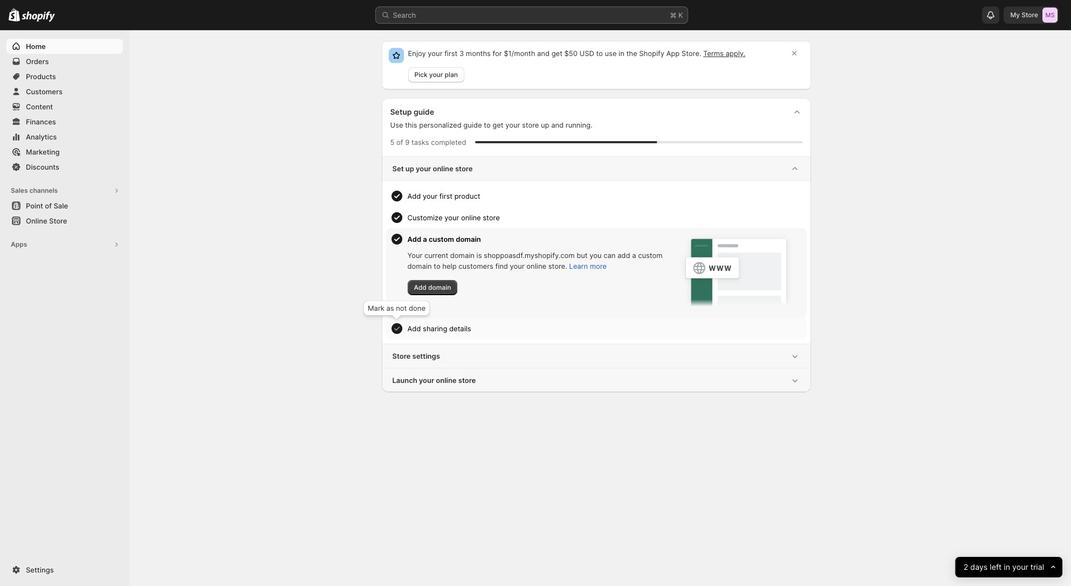 Task type: describe. For each thing, give the bounding box(es) containing it.
pick your plan link
[[408, 67, 464, 83]]

set up your online store button
[[382, 157, 811, 181]]

⌘
[[670, 11, 677, 19]]

customers link
[[6, 84, 123, 99]]

find
[[495, 262, 508, 271]]

sale
[[54, 202, 68, 210]]

a inside add a custom domain dropdown button
[[423, 235, 427, 244]]

your current domain is shoppoasdf.myshopify.com but you can add a custom domain to help customers find your online store.
[[408, 251, 663, 271]]

2 horizontal spatial to
[[596, 49, 603, 58]]

2 days left in your trial button
[[956, 558, 1063, 578]]

my
[[1011, 11, 1020, 19]]

2 days left in your trial
[[964, 563, 1044, 573]]

mark as not done tooltip
[[364, 301, 430, 316]]

0 vertical spatial in
[[619, 49, 625, 58]]

of for sale
[[45, 202, 52, 210]]

store settings button
[[382, 345, 811, 368]]

store inside store settings dropdown button
[[392, 352, 411, 361]]

use this personalized guide to get your store up and running.
[[390, 121, 593, 129]]

custom inside dropdown button
[[429, 235, 454, 244]]

online inside dropdown button
[[436, 377, 457, 385]]

months
[[466, 49, 491, 58]]

1 vertical spatial guide
[[464, 121, 482, 129]]

9
[[405, 138, 410, 147]]

0 vertical spatial guide
[[414, 107, 434, 117]]

your inside your current domain is shoppoasdf.myshopify.com but you can add a custom domain to help customers find your online store.
[[510, 262, 525, 271]]

sales channels
[[11, 187, 58, 195]]

analytics
[[26, 133, 57, 141]]

custom inside your current domain is shoppoasdf.myshopify.com but you can add a custom domain to help customers find your online store.
[[638, 251, 663, 260]]

mark
[[368, 304, 385, 313]]

left
[[990, 563, 1002, 573]]

store inside "launch your online store" dropdown button
[[458, 377, 476, 385]]

launch your online store
[[392, 377, 476, 385]]

store.
[[548, 262, 567, 271]]

add a custom domain button
[[408, 229, 664, 250]]

marketing
[[26, 148, 60, 156]]

add domain
[[414, 284, 451, 292]]

add a custom domain element
[[408, 250, 664, 296]]

app
[[667, 49, 680, 58]]

add for add a custom domain
[[408, 235, 421, 244]]

online
[[26, 217, 47, 225]]

add for add domain
[[414, 284, 427, 292]]

this
[[405, 121, 417, 129]]

online down completed
[[433, 165, 454, 173]]

content link
[[6, 99, 123, 114]]

0 vertical spatial and
[[537, 49, 550, 58]]

learn more
[[569, 262, 607, 271]]

1 vertical spatial and
[[551, 121, 564, 129]]

the
[[627, 49, 637, 58]]

running.
[[566, 121, 593, 129]]

pick
[[415, 71, 428, 79]]

first for 3
[[445, 49, 458, 58]]

settings link
[[6, 563, 123, 578]]

learn more link
[[569, 262, 607, 271]]

orders link
[[6, 54, 123, 69]]

shopify
[[639, 49, 665, 58]]

customize your online store button
[[408, 207, 802, 229]]

add sharing details
[[408, 325, 471, 333]]

sharing
[[423, 325, 447, 333]]

is
[[477, 251, 482, 260]]

discounts link
[[6, 160, 123, 175]]

5
[[390, 138, 395, 147]]

home
[[26, 42, 46, 51]]

3
[[460, 49, 464, 58]]

analytics link
[[6, 129, 123, 145]]

enjoy your first 3 months for $1/month and get $50 usd to use in the shopify app store. terms apply.
[[408, 49, 746, 58]]

in inside dropdown button
[[1004, 563, 1010, 573]]

settings
[[412, 352, 440, 361]]

done
[[409, 304, 426, 313]]

apps button
[[6, 237, 123, 252]]

your
[[408, 251, 423, 260]]

⌘ k
[[670, 11, 683, 19]]

plan
[[445, 71, 458, 79]]

add your first product
[[408, 192, 480, 201]]

online store
[[26, 217, 67, 225]]

customers
[[26, 87, 63, 96]]

pick your plan
[[415, 71, 458, 79]]

terms
[[703, 49, 724, 58]]

home link
[[6, 39, 123, 54]]

channels
[[29, 187, 58, 195]]



Task type: vqa. For each thing, say whether or not it's contained in the screenshot.
in to the bottom
yes



Task type: locate. For each thing, give the bounding box(es) containing it.
store inside the set up your online store dropdown button
[[455, 165, 473, 173]]

use
[[390, 121, 403, 129]]

point of sale link
[[6, 199, 123, 214]]

but
[[577, 251, 588, 260]]

add a custom domain
[[408, 235, 481, 244]]

apps
[[11, 241, 27, 249]]

1 horizontal spatial to
[[484, 121, 491, 129]]

0 horizontal spatial in
[[619, 49, 625, 58]]

a right "add"
[[632, 251, 636, 260]]

discounts
[[26, 163, 59, 172]]

custom up current
[[429, 235, 454, 244]]

online inside your current domain is shoppoasdf.myshopify.com but you can add a custom domain to help customers find your online store.
[[527, 262, 547, 271]]

of right 5
[[397, 138, 403, 147]]

personalized
[[419, 121, 462, 129]]

first for product
[[440, 192, 453, 201]]

and
[[537, 49, 550, 58], [551, 121, 564, 129]]

up left the running.
[[541, 121, 549, 129]]

search
[[393, 11, 416, 19]]

more
[[590, 262, 607, 271]]

help
[[443, 262, 457, 271]]

domain up help
[[450, 251, 475, 260]]

0 horizontal spatial and
[[537, 49, 550, 58]]

your
[[428, 49, 443, 58], [429, 71, 443, 79], [506, 121, 520, 129], [416, 165, 431, 173], [423, 192, 438, 201], [445, 214, 459, 222], [510, 262, 525, 271], [419, 377, 434, 385], [1012, 563, 1029, 573]]

online down the product
[[461, 214, 481, 222]]

to inside your current domain is shoppoasdf.myshopify.com but you can add a custom domain to help customers find your online store.
[[434, 262, 441, 271]]

sales channels button
[[6, 183, 123, 199]]

marketing link
[[6, 145, 123, 160]]

shoppoasdf.myshopify.com
[[484, 251, 575, 260]]

1 vertical spatial of
[[45, 202, 52, 210]]

0 horizontal spatial guide
[[414, 107, 434, 117]]

enjoy
[[408, 49, 426, 58]]

online store link
[[6, 214, 123, 229]]

set up your online store
[[392, 165, 473, 173]]

add up your
[[408, 235, 421, 244]]

domain down help
[[428, 284, 451, 292]]

custom right "add"
[[638, 251, 663, 260]]

1 horizontal spatial custom
[[638, 251, 663, 260]]

0 horizontal spatial of
[[45, 202, 52, 210]]

custom
[[429, 235, 454, 244], [638, 251, 663, 260]]

use
[[605, 49, 617, 58]]

0 vertical spatial store
[[1022, 11, 1038, 19]]

online store button
[[0, 214, 129, 229]]

of for 9
[[397, 138, 403, 147]]

of
[[397, 138, 403, 147], [45, 202, 52, 210]]

domain up "is"
[[456, 235, 481, 244]]

setup
[[390, 107, 412, 117]]

$1/month
[[504, 49, 535, 58]]

not
[[396, 304, 407, 313]]

as
[[387, 304, 394, 313]]

to right personalized
[[484, 121, 491, 129]]

0 horizontal spatial store
[[49, 217, 67, 225]]

0 horizontal spatial custom
[[429, 235, 454, 244]]

products link
[[6, 69, 123, 84]]

1 horizontal spatial store
[[392, 352, 411, 361]]

online down the shoppoasdf.myshopify.com
[[527, 262, 547, 271]]

first left 3 on the top left of the page
[[445, 49, 458, 58]]

completed
[[431, 138, 466, 147]]

days
[[971, 563, 988, 573]]

1 vertical spatial first
[[440, 192, 453, 201]]

store down sale
[[49, 217, 67, 225]]

0 vertical spatial a
[[423, 235, 427, 244]]

store left the running.
[[522, 121, 539, 129]]

1 vertical spatial store
[[49, 217, 67, 225]]

0 horizontal spatial up
[[406, 165, 414, 173]]

of left sale
[[45, 202, 52, 210]]

0 vertical spatial of
[[397, 138, 403, 147]]

of inside "point of sale" link
[[45, 202, 52, 210]]

a inside your current domain is shoppoasdf.myshopify.com but you can add a custom domain to help customers find your online store.
[[632, 251, 636, 260]]

set
[[392, 165, 404, 173]]

guide up this
[[414, 107, 434, 117]]

point of sale
[[26, 202, 68, 210]]

add for add sharing details
[[408, 325, 421, 333]]

1 horizontal spatial a
[[632, 251, 636, 260]]

up inside the set up your online store dropdown button
[[406, 165, 414, 173]]

learn
[[569, 262, 588, 271]]

store for my store
[[1022, 11, 1038, 19]]

0 vertical spatial to
[[596, 49, 603, 58]]

to down current
[[434, 262, 441, 271]]

mark as not done
[[368, 304, 426, 313]]

1 horizontal spatial guide
[[464, 121, 482, 129]]

1 vertical spatial a
[[632, 251, 636, 260]]

first inside dropdown button
[[440, 192, 453, 201]]

store for online store
[[49, 217, 67, 225]]

first left the product
[[440, 192, 453, 201]]

store right my
[[1022, 11, 1038, 19]]

online
[[433, 165, 454, 173], [461, 214, 481, 222], [527, 262, 547, 271], [436, 377, 457, 385]]

1 vertical spatial custom
[[638, 251, 663, 260]]

0 horizontal spatial to
[[434, 262, 441, 271]]

domain down your
[[408, 262, 432, 271]]

in
[[619, 49, 625, 58], [1004, 563, 1010, 573]]

store.
[[682, 49, 701, 58]]

1 vertical spatial up
[[406, 165, 414, 173]]

1 vertical spatial get
[[493, 121, 504, 129]]

details
[[449, 325, 471, 333]]

0 vertical spatial get
[[552, 49, 563, 58]]

1 horizontal spatial in
[[1004, 563, 1010, 573]]

terms apply. link
[[703, 49, 746, 58]]

1 horizontal spatial up
[[541, 121, 549, 129]]

0 horizontal spatial get
[[493, 121, 504, 129]]

finances link
[[6, 114, 123, 129]]

store up add a custom domain dropdown button
[[483, 214, 500, 222]]

and left the running.
[[551, 121, 564, 129]]

2 vertical spatial store
[[392, 352, 411, 361]]

1 vertical spatial to
[[484, 121, 491, 129]]

add domain link
[[408, 281, 458, 296]]

customize your online store
[[408, 214, 500, 222]]

add up done
[[414, 284, 427, 292]]

settings
[[26, 566, 54, 575]]

1 vertical spatial in
[[1004, 563, 1010, 573]]

2 horizontal spatial store
[[1022, 11, 1038, 19]]

point
[[26, 202, 43, 210]]

2
[[964, 563, 968, 573]]

0 horizontal spatial a
[[423, 235, 427, 244]]

point of sale button
[[0, 199, 129, 214]]

add
[[408, 192, 421, 201], [408, 235, 421, 244], [414, 284, 427, 292], [408, 325, 421, 333]]

add up customize at the top
[[408, 192, 421, 201]]

product
[[455, 192, 480, 201]]

0 vertical spatial up
[[541, 121, 549, 129]]

to left use in the top right of the page
[[596, 49, 603, 58]]

your inside dropdown button
[[419, 377, 434, 385]]

store up launch
[[392, 352, 411, 361]]

guide
[[414, 107, 434, 117], [464, 121, 482, 129]]

1 horizontal spatial get
[[552, 49, 563, 58]]

apply.
[[726, 49, 746, 58]]

tasks
[[412, 138, 429, 147]]

usd
[[580, 49, 594, 58]]

my store image
[[1043, 8, 1058, 23]]

shopify image
[[9, 9, 20, 22]]

trial
[[1031, 563, 1044, 573]]

you
[[590, 251, 602, 260]]

guide up completed
[[464, 121, 482, 129]]

sales
[[11, 187, 28, 195]]

store down details
[[458, 377, 476, 385]]

a
[[423, 235, 427, 244], [632, 251, 636, 260]]

products
[[26, 72, 56, 81]]

store inside customize your online store dropdown button
[[483, 214, 500, 222]]

store settings
[[392, 352, 440, 361]]

a up current
[[423, 235, 427, 244]]

store up the product
[[455, 165, 473, 173]]

add
[[618, 251, 630, 260]]

add down done
[[408, 325, 421, 333]]

up right 'set'
[[406, 165, 414, 173]]

2 vertical spatial to
[[434, 262, 441, 271]]

k
[[679, 11, 683, 19]]

1 horizontal spatial and
[[551, 121, 564, 129]]

shopify image
[[22, 11, 55, 22]]

add sharing details button
[[408, 318, 802, 340]]

customers
[[459, 262, 494, 271]]

domain inside dropdown button
[[456, 235, 481, 244]]

5 of 9 tasks completed
[[390, 138, 466, 147]]

content
[[26, 102, 53, 111]]

setup guide
[[390, 107, 434, 117]]

online down the "settings"
[[436, 377, 457, 385]]

in right left
[[1004, 563, 1010, 573]]

add for add your first product
[[408, 192, 421, 201]]

1 horizontal spatial of
[[397, 138, 403, 147]]

current
[[425, 251, 448, 260]]

launch your online store button
[[382, 369, 811, 393]]

and right $1/month
[[537, 49, 550, 58]]

my store
[[1011, 11, 1038, 19]]

0 vertical spatial custom
[[429, 235, 454, 244]]

0 vertical spatial first
[[445, 49, 458, 58]]

in left the
[[619, 49, 625, 58]]

for
[[493, 49, 502, 58]]

store inside online store link
[[49, 217, 67, 225]]

finances
[[26, 118, 56, 126]]



